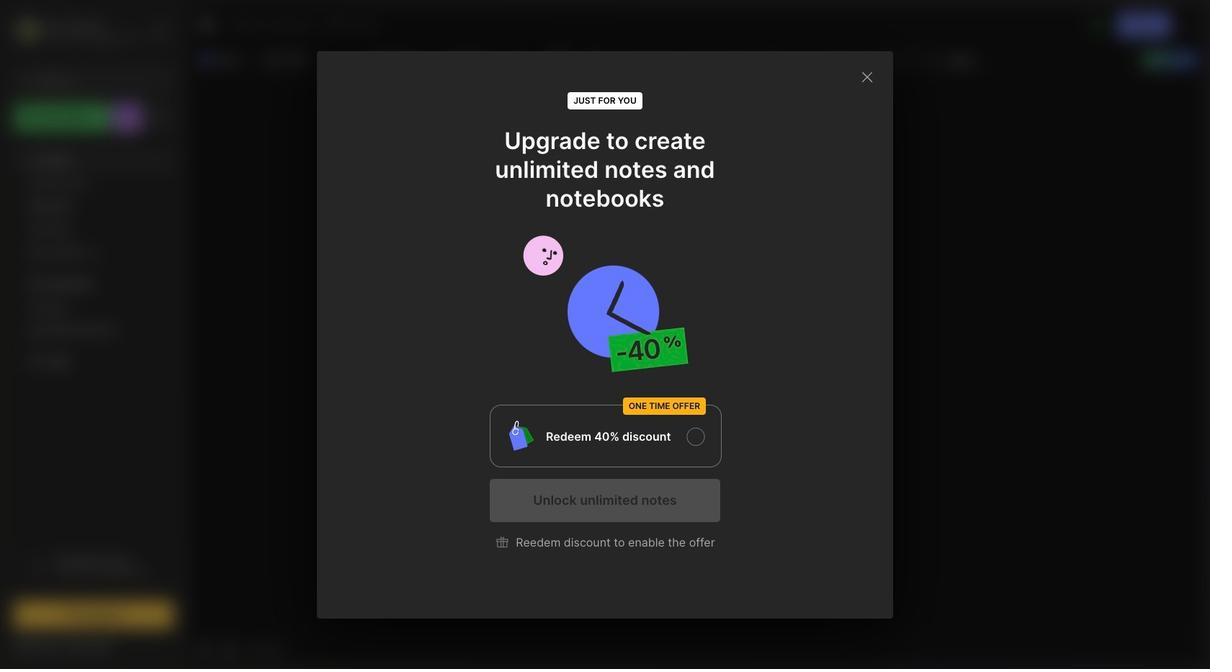 Task type: locate. For each thing, give the bounding box(es) containing it.
insert image
[[197, 50, 260, 69]]

Search text field
[[40, 74, 161, 87]]

font size image
[[509, 50, 545, 69]]

expand note image
[[198, 17, 216, 34]]

outdent image
[[848, 50, 868, 70]]

italic image
[[608, 50, 628, 70]]

underline image
[[631, 50, 651, 70]]

alignment image
[[789, 50, 823, 70]]

note window element
[[187, 4, 1207, 665]]

more image
[[946, 50, 989, 69]]

tree
[[5, 141, 182, 533]]

None search field
[[40, 71, 161, 89]]

main element
[[0, 0, 187, 670]]

None checkbox
[[490, 405, 722, 467]]

font color image
[[549, 50, 583, 70]]

tree inside main element
[[5, 141, 182, 533]]

dialog
[[317, 51, 894, 619]]

heading level image
[[363, 50, 436, 69]]

task image
[[262, 50, 282, 70]]

Note Editor text field
[[188, 74, 1206, 635]]



Task type: describe. For each thing, give the bounding box(es) containing it.
indent image
[[825, 50, 845, 70]]

expand notebooks image
[[19, 280, 27, 289]]

subscript image
[[920, 50, 941, 70]]

insert link image
[[763, 50, 784, 70]]

bold image
[[585, 50, 605, 70]]

clock illustration image
[[490, 230, 721, 377]]

none search field inside main element
[[40, 71, 161, 89]]

bulleted list image
[[691, 50, 711, 70]]

numbered list image
[[714, 50, 734, 70]]

checklist image
[[737, 50, 757, 70]]

calendar event image
[[285, 50, 305, 70]]

add tag image
[[221, 641, 239, 659]]

font family image
[[440, 50, 505, 69]]

gift icon image
[[495, 535, 511, 550]]

expand tags image
[[19, 303, 27, 312]]

strikethrough image
[[874, 50, 895, 70]]

superscript image
[[897, 50, 918, 70]]

highlight image
[[652, 50, 686, 70]]

add a reminder image
[[197, 641, 214, 659]]



Task type: vqa. For each thing, say whether or not it's contained in the screenshot.
Bulleted List IMAGE
yes



